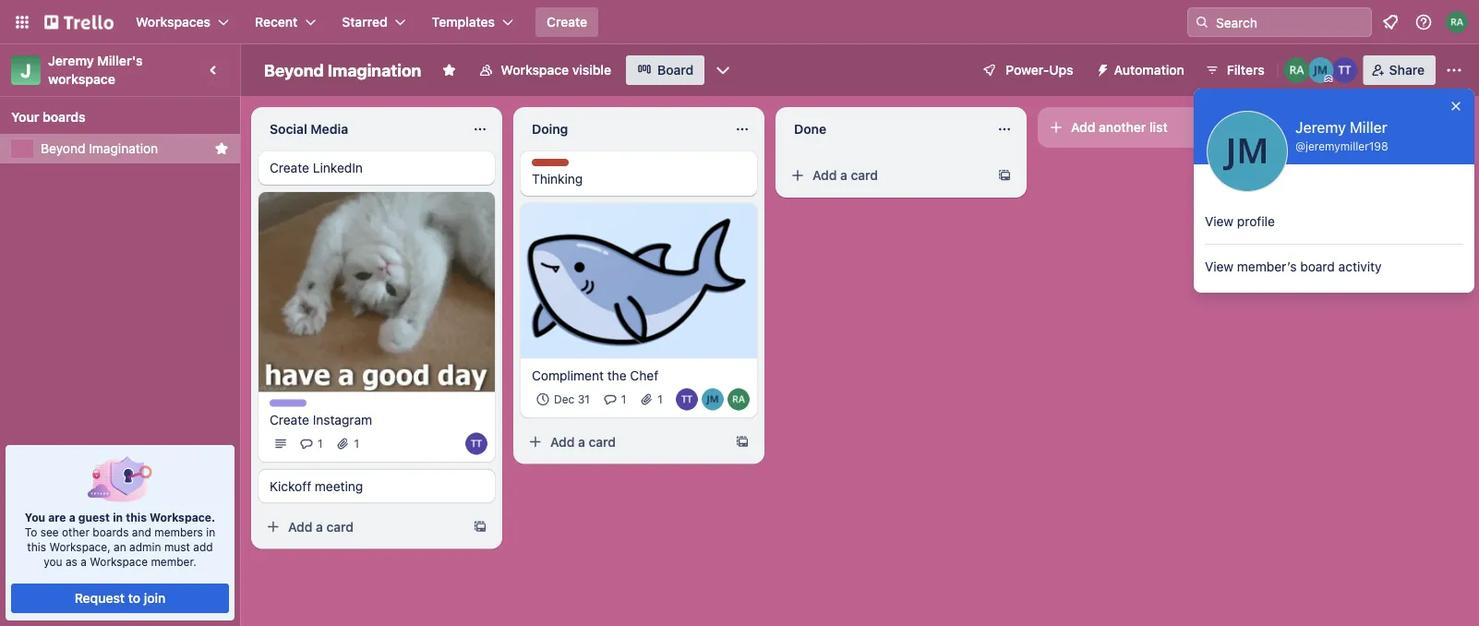 Task type: locate. For each thing, give the bounding box(es) containing it.
jeremy inside jeremy miller's workspace
[[48, 53, 94, 68]]

1 vertical spatial add a card button
[[521, 427, 728, 457]]

create from template… image for done
[[998, 168, 1012, 183]]

0 vertical spatial add a card button
[[783, 161, 990, 190]]

0 notifications image
[[1380, 11, 1402, 33]]

workspace left the visible
[[501, 62, 569, 78]]

2 view from the top
[[1205, 259, 1234, 274]]

boards right your
[[43, 109, 86, 125]]

0 horizontal spatial jeremy
[[48, 53, 94, 68]]

add a card down done
[[813, 168, 878, 183]]

visible
[[572, 62, 612, 78]]

workspaces
[[136, 14, 211, 30]]

request to join button
[[11, 584, 229, 613]]

automation button
[[1089, 55, 1196, 85]]

ruby anderson (rubyanderson7) image right jeremy miller (jeremymiller198) icon
[[728, 389, 750, 411]]

beyond imagination down starred at the top left of page
[[264, 60, 422, 80]]

jeremy up workspace
[[48, 53, 94, 68]]

1 horizontal spatial jeremy miller (jeremymiller198) image
[[1309, 57, 1334, 83]]

0 vertical spatial jeremy
[[48, 53, 94, 68]]

social
[[270, 121, 307, 137]]

add down kickoff
[[288, 519, 313, 534]]

join
[[144, 591, 166, 606]]

create down social
[[270, 160, 309, 176]]

a down kickoff meeting
[[316, 519, 323, 534]]

jeremy
[[48, 53, 94, 68], [1296, 119, 1347, 136]]

customize views image
[[714, 61, 733, 79]]

2 horizontal spatial add a card button
[[783, 161, 990, 190]]

0 vertical spatial workspace
[[501, 62, 569, 78]]

must
[[164, 540, 190, 553]]

2 vertical spatial card
[[327, 519, 354, 534]]

add a card for social media
[[288, 519, 354, 534]]

0 vertical spatial card
[[851, 168, 878, 183]]

workspace visible button
[[468, 55, 623, 85]]

view left 'profile'
[[1205, 214, 1234, 229]]

kickoff meeting
[[270, 478, 363, 494]]

2 horizontal spatial card
[[851, 168, 878, 183]]

1 horizontal spatial ruby anderson (rubyanderson7) image
[[1285, 57, 1310, 83]]

0 horizontal spatial create from template… image
[[473, 519, 488, 534]]

2 horizontal spatial create from template… image
[[998, 168, 1012, 183]]

color: bold red, title: "thoughts" element
[[532, 159, 583, 173]]

1 horizontal spatial workspace
[[501, 62, 569, 78]]

0 vertical spatial add a card
[[813, 168, 878, 183]]

add down done
[[813, 168, 837, 183]]

ruby anderson (rubyanderson7) image
[[1446, 11, 1469, 33], [1285, 57, 1310, 83], [728, 389, 750, 411]]

1 vertical spatial jeremy miller (jeremymiller198) image
[[1207, 111, 1289, 192]]

add for done
[[813, 168, 837, 183]]

card for doing
[[589, 434, 616, 450]]

add
[[1071, 120, 1096, 135], [813, 168, 837, 183], [551, 434, 575, 450], [288, 519, 313, 534]]

0 horizontal spatial ruby anderson (rubyanderson7) image
[[728, 389, 750, 411]]

2 horizontal spatial ruby anderson (rubyanderson7) image
[[1446, 11, 1469, 33]]

list
[[1150, 120, 1168, 135]]

card for done
[[851, 168, 878, 183]]

0 vertical spatial create
[[547, 14, 588, 30]]

imagination down "starred" popup button on the top left
[[328, 60, 422, 80]]

1 horizontal spatial add a card button
[[521, 427, 728, 457]]

0 vertical spatial imagination
[[328, 60, 422, 80]]

2 vertical spatial add a card
[[288, 519, 354, 534]]

card down done text field
[[851, 168, 878, 183]]

0 vertical spatial view
[[1205, 214, 1234, 229]]

beyond
[[264, 60, 324, 80], [41, 141, 85, 156]]

1 vertical spatial card
[[589, 434, 616, 450]]

search image
[[1195, 15, 1210, 30]]

create instagram
[[270, 412, 372, 427]]

jeremy miller's workspace
[[48, 53, 146, 87]]

sm image
[[1089, 55, 1114, 81]]

the
[[608, 368, 627, 383]]

2 vertical spatial terry turtle (terryturtle) image
[[466, 433, 488, 455]]

compliment the chef
[[532, 368, 659, 383]]

admin
[[129, 540, 161, 553]]

done
[[794, 121, 827, 137]]

chef
[[630, 368, 659, 383]]

request to join
[[75, 591, 166, 606]]

1 horizontal spatial beyond
[[264, 60, 324, 80]]

1 horizontal spatial imagination
[[328, 60, 422, 80]]

a
[[841, 168, 848, 183], [578, 434, 586, 450], [69, 511, 76, 524], [316, 519, 323, 534], [81, 555, 87, 568]]

1 horizontal spatial beyond imagination
[[264, 60, 422, 80]]

add inside the add another list button
[[1071, 120, 1096, 135]]

jeremy miller (jeremymiller198) image left @
[[1207, 111, 1289, 192]]

1 vertical spatial add a card
[[551, 434, 616, 450]]

workspace down "an"
[[90, 555, 148, 568]]

1 horizontal spatial jeremy
[[1296, 119, 1347, 136]]

to
[[25, 526, 37, 539]]

1 view from the top
[[1205, 214, 1234, 229]]

create down color: purple, title: none icon
[[270, 412, 309, 427]]

media
[[311, 121, 348, 137]]

beyond down your boards
[[41, 141, 85, 156]]

1 vertical spatial create
[[270, 160, 309, 176]]

add a card down 31
[[551, 434, 616, 450]]

card for social media
[[327, 519, 354, 534]]

power-ups
[[1006, 62, 1074, 78]]

2 vertical spatial ruby anderson (rubyanderson7) image
[[728, 389, 750, 411]]

share button
[[1364, 55, 1436, 85]]

0 vertical spatial ruby anderson (rubyanderson7) image
[[1446, 11, 1469, 33]]

card down the meeting
[[327, 519, 354, 534]]

1
[[621, 393, 627, 406], [658, 393, 663, 406], [318, 437, 323, 450], [354, 437, 359, 450]]

beyond imagination down your boards with 1 items element
[[41, 141, 158, 156]]

create inside button
[[547, 14, 588, 30]]

create from template… image
[[998, 168, 1012, 183], [735, 435, 750, 450], [473, 519, 488, 534]]

recent button
[[244, 7, 327, 37]]

0 horizontal spatial in
[[113, 511, 123, 524]]

1 horizontal spatial card
[[589, 434, 616, 450]]

0 horizontal spatial this
[[27, 540, 46, 553]]

1 horizontal spatial terry turtle (terryturtle) image
[[676, 389, 698, 411]]

card down 31
[[589, 434, 616, 450]]

recent
[[255, 14, 298, 30]]

jeremy up @
[[1296, 119, 1347, 136]]

1 vertical spatial workspace
[[90, 555, 148, 568]]

view profile
[[1205, 214, 1275, 229]]

1 vertical spatial jeremy
[[1296, 119, 1347, 136]]

thoughts
[[532, 160, 583, 173]]

1 horizontal spatial add a card
[[551, 434, 616, 450]]

0 horizontal spatial beyond imagination
[[41, 141, 158, 156]]

1 vertical spatial ruby anderson (rubyanderson7) image
[[1285, 57, 1310, 83]]

1 vertical spatial create from template… image
[[735, 435, 750, 450]]

add a card button down kickoff meeting link
[[259, 512, 466, 542]]

0 horizontal spatial add a card
[[288, 519, 354, 534]]

view left member's
[[1205, 259, 1234, 274]]

compliment the chef link
[[532, 366, 746, 385]]

1 horizontal spatial create from template… image
[[735, 435, 750, 450]]

add a card
[[813, 168, 878, 183], [551, 434, 616, 450], [288, 519, 354, 534]]

0 horizontal spatial add a card button
[[259, 512, 466, 542]]

imagination down your boards with 1 items element
[[89, 141, 158, 156]]

instagram
[[313, 412, 372, 427]]

j
[[21, 59, 31, 81]]

workspace visible
[[501, 62, 612, 78]]

a down done text field
[[841, 168, 848, 183]]

a down 31
[[578, 434, 586, 450]]

1 vertical spatial view
[[1205, 259, 1234, 274]]

create linkedin link
[[270, 159, 484, 177]]

add down dec 31 option
[[551, 434, 575, 450]]

jeremy miller (jeremymiller198) image
[[1309, 57, 1334, 83], [1207, 111, 1289, 192]]

0 vertical spatial beyond imagination
[[264, 60, 422, 80]]

your boards with 1 items element
[[11, 106, 220, 128]]

a for done
[[841, 168, 848, 183]]

this member is an admin of this board. image
[[1325, 75, 1334, 83]]

this down to
[[27, 540, 46, 553]]

2 horizontal spatial add a card
[[813, 168, 878, 183]]

terry turtle (terryturtle) image
[[1333, 57, 1358, 83], [676, 389, 698, 411], [466, 433, 488, 455]]

create
[[547, 14, 588, 30], [270, 160, 309, 176], [270, 412, 309, 427]]

starred icon image
[[214, 141, 229, 156]]

power-ups button
[[969, 55, 1085, 85]]

boards
[[43, 109, 86, 125], [93, 526, 129, 539]]

0 horizontal spatial beyond
[[41, 141, 85, 156]]

1 horizontal spatial boards
[[93, 526, 129, 539]]

social media
[[270, 121, 348, 137]]

beyond imagination
[[264, 60, 422, 80], [41, 141, 158, 156]]

1 down "instagram"
[[354, 437, 359, 450]]

Search field
[[1210, 8, 1372, 36]]

add left another
[[1071, 120, 1096, 135]]

create for create
[[547, 14, 588, 30]]

2 horizontal spatial terry turtle (terryturtle) image
[[1333, 57, 1358, 83]]

create for create linkedin
[[270, 160, 309, 176]]

members
[[154, 526, 203, 539]]

0 vertical spatial jeremy miller (jeremymiller198) image
[[1309, 57, 1334, 83]]

ups
[[1050, 62, 1074, 78]]

@
[[1296, 139, 1306, 152]]

add a card button down 31
[[521, 427, 728, 457]]

1 vertical spatial beyond
[[41, 141, 85, 156]]

0 vertical spatial beyond
[[264, 60, 324, 80]]

this
[[126, 511, 147, 524], [27, 540, 46, 553]]

Board name text field
[[255, 55, 431, 85]]

0 horizontal spatial workspace
[[90, 555, 148, 568]]

ruby anderson (rubyanderson7) image right 'open information menu' image
[[1446, 11, 1469, 33]]

create up workspace visible at the top left of page
[[547, 14, 588, 30]]

1 vertical spatial boards
[[93, 526, 129, 539]]

jeremy inside jeremy miller @ jeremymiller198
[[1296, 119, 1347, 136]]

member's
[[1238, 259, 1297, 274]]

jeremy miller @ jeremymiller198
[[1296, 119, 1389, 152]]

0 vertical spatial terry turtle (terryturtle) image
[[1333, 57, 1358, 83]]

thinking
[[532, 171, 583, 187]]

ruby anderson (rubyanderson7) image left "this member is an admin of this board." icon
[[1285, 57, 1310, 83]]

Dec 31 checkbox
[[532, 389, 596, 411]]

2 vertical spatial create
[[270, 412, 309, 427]]

1 horizontal spatial this
[[126, 511, 147, 524]]

0 horizontal spatial card
[[327, 519, 354, 534]]

1 down create instagram
[[318, 437, 323, 450]]

add a card button down done text field
[[783, 161, 990, 190]]

0 horizontal spatial boards
[[43, 109, 86, 125]]

imagination
[[328, 60, 422, 80], [89, 141, 158, 156]]

1 vertical spatial beyond imagination
[[41, 141, 158, 156]]

add a card down kickoff meeting
[[288, 519, 354, 534]]

add a card button
[[783, 161, 990, 190], [521, 427, 728, 457], [259, 512, 466, 542]]

in right 'guest'
[[113, 511, 123, 524]]

1 horizontal spatial in
[[206, 526, 215, 539]]

this up and
[[126, 511, 147, 524]]

share
[[1390, 62, 1425, 78]]

Doing text field
[[521, 115, 724, 144]]

filters button
[[1200, 55, 1271, 85]]

beyond down recent popup button
[[264, 60, 324, 80]]

in
[[113, 511, 123, 524], [206, 526, 215, 539]]

0 vertical spatial create from template… image
[[998, 168, 1012, 183]]

boards up "an"
[[93, 526, 129, 539]]

jeremy miller (jeremymiller198) image down search field
[[1309, 57, 1334, 83]]

0 horizontal spatial imagination
[[89, 141, 158, 156]]

meeting
[[315, 478, 363, 494]]

in up add
[[206, 526, 215, 539]]

2 vertical spatial add a card button
[[259, 512, 466, 542]]

jeremy for miller's
[[48, 53, 94, 68]]

0 horizontal spatial jeremy miller (jeremymiller198) image
[[1207, 111, 1289, 192]]

2 vertical spatial create from template… image
[[473, 519, 488, 534]]



Task type: vqa. For each thing, say whether or not it's contained in the screenshot.
Atlassian
no



Task type: describe. For each thing, give the bounding box(es) containing it.
automation
[[1114, 62, 1185, 78]]

workspace.
[[150, 511, 215, 524]]

view member's board activity
[[1205, 259, 1382, 274]]

miller's
[[97, 53, 143, 68]]

primary element
[[0, 0, 1480, 44]]

add a card button for doing
[[521, 427, 728, 457]]

workspace,
[[49, 540, 111, 553]]

open information menu image
[[1415, 13, 1434, 31]]

thoughts thinking
[[532, 160, 583, 187]]

board
[[1301, 259, 1336, 274]]

add a card for done
[[813, 168, 878, 183]]

star or unstar board image
[[442, 63, 457, 78]]

view for view member's board activity
[[1205, 259, 1234, 274]]

dec
[[554, 393, 575, 406]]

workspaces button
[[125, 7, 240, 37]]

request
[[75, 591, 125, 606]]

boards inside you are a guest in this workspace. to see other boards and members in this workspace, an admin must add you as a workspace member.
[[93, 526, 129, 539]]

add a card button for done
[[783, 161, 990, 190]]

starred button
[[331, 7, 417, 37]]

are
[[48, 511, 66, 524]]

a right as
[[81, 555, 87, 568]]

31
[[578, 393, 590, 406]]

add another list
[[1071, 120, 1168, 135]]

filters
[[1227, 62, 1265, 78]]

1 vertical spatial terry turtle (terryturtle) image
[[676, 389, 698, 411]]

1 vertical spatial in
[[206, 526, 215, 539]]

view for view profile
[[1205, 214, 1234, 229]]

jeremymiller198
[[1306, 139, 1389, 152]]

compliment
[[532, 368, 604, 383]]

other
[[62, 526, 90, 539]]

add for social media
[[288, 519, 313, 534]]

linkedin
[[313, 160, 363, 176]]

beyond inside the board name text box
[[264, 60, 324, 80]]

create from template… image for social media
[[473, 519, 488, 534]]

create button
[[536, 7, 599, 37]]

workspace
[[48, 72, 115, 87]]

thinking link
[[532, 170, 746, 188]]

0 horizontal spatial terry turtle (terryturtle) image
[[466, 433, 488, 455]]

0 vertical spatial boards
[[43, 109, 86, 125]]

a for social media
[[316, 519, 323, 534]]

another
[[1099, 120, 1147, 135]]

1 down the
[[621, 393, 627, 406]]

1 vertical spatial this
[[27, 540, 46, 553]]

add
[[193, 540, 213, 553]]

color: purple, title: none image
[[270, 399, 307, 407]]

kickoff meeting link
[[270, 477, 484, 495]]

create from template… image for doing
[[735, 435, 750, 450]]

create for create instagram
[[270, 412, 309, 427]]

you
[[44, 555, 62, 568]]

a for doing
[[578, 434, 586, 450]]

member.
[[151, 555, 197, 568]]

templates
[[432, 14, 495, 30]]

kickoff
[[270, 478, 311, 494]]

doing
[[532, 121, 568, 137]]

beyond imagination inside the board name text box
[[264, 60, 422, 80]]

as
[[66, 555, 78, 568]]

workspace navigation collapse icon image
[[201, 57, 227, 83]]

0 vertical spatial in
[[113, 511, 123, 524]]

1 vertical spatial imagination
[[89, 141, 158, 156]]

create instagram link
[[270, 410, 484, 429]]

templates button
[[421, 7, 525, 37]]

see
[[40, 526, 59, 539]]

add a card for doing
[[551, 434, 616, 450]]

imagination inside the board name text box
[[328, 60, 422, 80]]

an
[[114, 540, 126, 553]]

show menu image
[[1446, 61, 1464, 79]]

workspace inside button
[[501, 62, 569, 78]]

jeremy miller (jeremymiller198) image
[[702, 389, 724, 411]]

board link
[[626, 55, 705, 85]]

to
[[128, 591, 140, 606]]

jeremy for miller
[[1296, 119, 1347, 136]]

add another list button
[[1038, 107, 1289, 148]]

workspace inside you are a guest in this workspace. to see other boards and members in this workspace, an admin must add you as a workspace member.
[[90, 555, 148, 568]]

beyond imagination link
[[41, 139, 207, 158]]

Done text field
[[783, 115, 986, 144]]

power-
[[1006, 62, 1050, 78]]

close image
[[1449, 99, 1464, 114]]

your boards
[[11, 109, 86, 125]]

profile
[[1238, 214, 1275, 229]]

1 down chef
[[658, 393, 663, 406]]

board
[[658, 62, 694, 78]]

you
[[25, 511, 45, 524]]

starred
[[342, 14, 388, 30]]

activity
[[1339, 259, 1382, 274]]

miller
[[1350, 119, 1388, 136]]

back to home image
[[44, 7, 114, 37]]

create linkedin
[[270, 160, 363, 176]]

a right are
[[69, 511, 76, 524]]

dec 31
[[554, 393, 590, 406]]

you are a guest in this workspace. to see other boards and members in this workspace, an admin must add you as a workspace member.
[[25, 511, 215, 568]]

Social Media text field
[[259, 115, 462, 144]]

guest
[[78, 511, 110, 524]]

0 vertical spatial this
[[126, 511, 147, 524]]

your
[[11, 109, 39, 125]]

add a card button for social media
[[259, 512, 466, 542]]

and
[[132, 526, 151, 539]]

add for doing
[[551, 434, 575, 450]]



